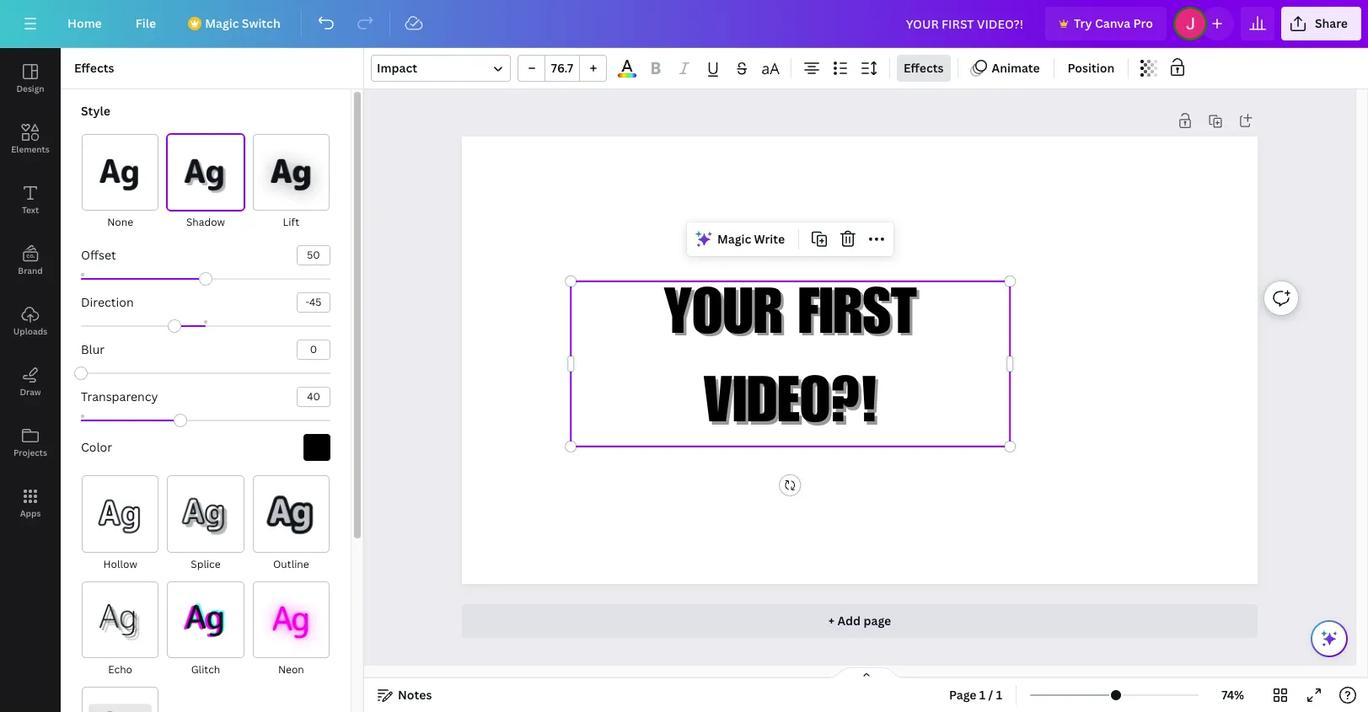 Task type: vqa. For each thing, say whether or not it's contained in the screenshot.
second date modified from the top
no



Task type: locate. For each thing, give the bounding box(es) containing it.
1 vertical spatial magic
[[718, 231, 752, 247]]

text
[[22, 204, 39, 216]]

magic write
[[718, 231, 785, 247]]

effects
[[74, 60, 114, 76], [904, 60, 944, 76]]

magic for magic write
[[718, 231, 752, 247]]

lift
[[283, 215, 300, 230]]

splice
[[191, 557, 221, 572]]

magic for magic switch
[[205, 15, 239, 31]]

page 1 / 1
[[950, 687, 1003, 703]]

1
[[980, 687, 986, 703], [997, 687, 1003, 703]]

1 horizontal spatial magic
[[718, 231, 752, 247]]

animate button
[[965, 55, 1047, 82]]

none
[[107, 215, 133, 230]]

echo
[[108, 663, 132, 677]]

effects down the design title text field at the right
[[904, 60, 944, 76]]

apps button
[[0, 473, 61, 534]]

74%
[[1222, 687, 1245, 703]]

1 left /
[[980, 687, 986, 703]]

magic inside 'main' menu bar
[[205, 15, 239, 31]]

Offset text field
[[298, 247, 330, 265]]

magic left write
[[718, 231, 752, 247]]

position
[[1068, 60, 1115, 76]]

shadow
[[186, 215, 225, 230]]

0 horizontal spatial magic
[[205, 15, 239, 31]]

page
[[950, 687, 977, 703]]

try canva pro button
[[1046, 7, 1167, 40]]

/
[[989, 687, 994, 703]]

echo button
[[81, 581, 160, 680]]

– – number field
[[551, 60, 574, 76]]

1 horizontal spatial effects
[[904, 60, 944, 76]]

share button
[[1282, 7, 1362, 40]]

projects button
[[0, 412, 61, 473]]

group
[[518, 55, 607, 82]]

shadow button
[[166, 133, 245, 232]]

0 horizontal spatial effects
[[74, 60, 114, 76]]

magic switch
[[205, 15, 281, 31]]

magic
[[205, 15, 239, 31], [718, 231, 752, 247]]

impact button
[[371, 55, 511, 82]]

lift button
[[252, 133, 331, 232]]

draw
[[20, 386, 41, 398]]

file
[[136, 15, 156, 31]]

74% button
[[1206, 682, 1261, 709]]

hollow button
[[81, 475, 160, 574]]

effects up "style"
[[74, 60, 114, 76]]

effects inside popup button
[[904, 60, 944, 76]]

position button
[[1062, 55, 1122, 82]]

2 1 from the left
[[997, 687, 1003, 703]]

file button
[[122, 7, 170, 40]]

blur
[[81, 342, 105, 358]]

style element
[[74, 103, 331, 713]]

page
[[864, 613, 892, 629]]

0 vertical spatial magic
[[205, 15, 239, 31]]

apps
[[20, 508, 41, 520]]

your
[[664, 287, 783, 351]]

impact
[[377, 60, 418, 76]]

+ add page
[[829, 613, 892, 629]]

uploads
[[13, 326, 47, 337]]

magic left switch
[[205, 15, 239, 31]]

draw button
[[0, 352, 61, 412]]

1 right /
[[997, 687, 1003, 703]]

0 horizontal spatial 1
[[980, 687, 986, 703]]

home
[[67, 15, 102, 31]]

2 effects from the left
[[904, 60, 944, 76]]

1 horizontal spatial 1
[[997, 687, 1003, 703]]

design
[[16, 83, 44, 94]]



Task type: describe. For each thing, give the bounding box(es) containing it.
style
[[81, 103, 110, 119]]

uploads button
[[0, 291, 61, 352]]

offset
[[81, 247, 116, 263]]

elements
[[11, 143, 50, 155]]

canva assistant image
[[1320, 629, 1340, 649]]

hollow
[[103, 557, 137, 572]]

side panel tab list
[[0, 48, 61, 534]]

#000000 image
[[304, 435, 331, 462]]

main menu bar
[[0, 0, 1369, 48]]

Design title text field
[[893, 7, 1039, 40]]

first
[[799, 287, 917, 351]]

outline
[[273, 557, 309, 572]]

try canva pro
[[1075, 15, 1154, 31]]

glitch
[[191, 663, 220, 677]]

text button
[[0, 170, 61, 230]]

Blur text field
[[298, 341, 330, 360]]

color
[[81, 440, 112, 456]]

notes
[[398, 687, 432, 703]]

share
[[1316, 15, 1349, 31]]

none button
[[81, 133, 160, 232]]

direction
[[81, 295, 134, 311]]

1 effects from the left
[[74, 60, 114, 76]]

magic switch button
[[176, 7, 294, 40]]

splice button
[[166, 475, 245, 574]]

Direction text field
[[298, 294, 330, 312]]

canva
[[1096, 15, 1131, 31]]

home link
[[54, 7, 115, 40]]

effects button
[[897, 55, 951, 82]]

show pages image
[[826, 667, 907, 681]]

neon
[[278, 663, 304, 677]]

1 1 from the left
[[980, 687, 986, 703]]

neon button
[[252, 581, 331, 680]]

+ add page button
[[462, 605, 1258, 639]]

notes button
[[371, 682, 439, 709]]

transparency
[[81, 389, 158, 405]]

add
[[838, 613, 861, 629]]

animate
[[992, 60, 1041, 76]]

outline button
[[252, 475, 331, 574]]

try
[[1075, 15, 1093, 31]]

Transparency text field
[[298, 388, 330, 407]]

projects
[[13, 447, 47, 459]]

your first video?!
[[664, 287, 917, 440]]

glitch button
[[166, 581, 245, 680]]

+
[[829, 613, 835, 629]]

brand
[[18, 265, 43, 277]]

video?!
[[704, 376, 878, 440]]

switch
[[242, 15, 281, 31]]

brand button
[[0, 230, 61, 291]]

elements button
[[0, 109, 61, 170]]

#000000 image
[[304, 435, 331, 462]]

magic write button
[[691, 226, 792, 253]]

color range image
[[618, 74, 637, 78]]

design button
[[0, 48, 61, 109]]

pro
[[1134, 15, 1154, 31]]

write
[[755, 231, 785, 247]]



